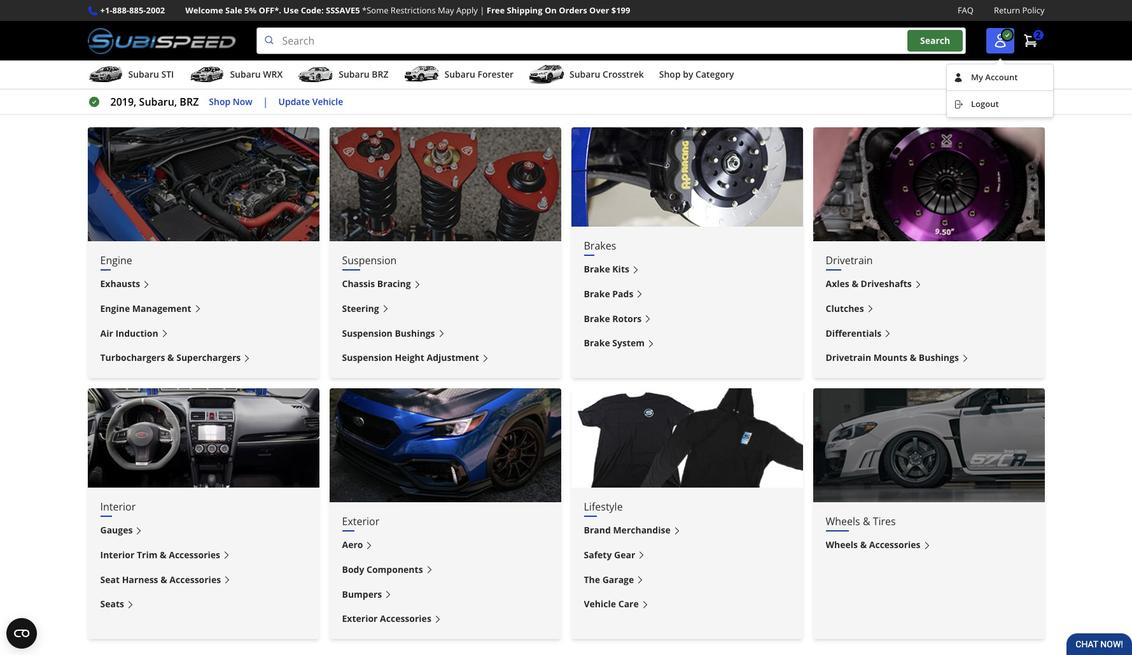 Task type: locate. For each thing, give the bounding box(es) containing it.
drivetrain down differentials
[[826, 352, 872, 364]]

2 suspension from the top
[[342, 327, 393, 339]]

suspension down steering
[[342, 327, 393, 339]]

subaru,
[[139, 95, 177, 109]]

1 exterior from the top
[[342, 515, 380, 529]]

exhausts
[[100, 278, 140, 290]]

logout button
[[947, 91, 1054, 117]]

shop down a subaru sti thumbnail image
[[88, 92, 125, 113]]

drivetrain mounts & bushings link
[[826, 351, 1032, 366]]

my account link
[[947, 64, 1054, 90]]

1 vertical spatial interior
[[100, 549, 135, 561]]

2 vertical spatial suspension
[[342, 352, 393, 364]]

2 subaru from the left
[[230, 68, 261, 80]]

engine down exhausts at left top
[[100, 302, 130, 314]]

1 wheels from the top
[[826, 515, 861, 529]]

drivetrain image
[[813, 127, 1045, 241]]

& right mounts
[[910, 352, 917, 364]]

$199
[[612, 4, 631, 16]]

open widget image
[[6, 618, 37, 649]]

0 vertical spatial drivetrain
[[826, 254, 873, 268]]

1 horizontal spatial brz
[[372, 68, 389, 80]]

shop inside dropdown button
[[659, 68, 681, 80]]

& right harness on the bottom left of page
[[161, 573, 167, 586]]

dialog
[[947, 56, 1055, 118]]

return policy
[[995, 4, 1045, 16]]

exterior for exterior
[[342, 515, 380, 529]]

2 wheels from the top
[[826, 539, 858, 551]]

interior inside interior trim & accessories link
[[100, 549, 135, 561]]

2 horizontal spatial shop
[[659, 68, 681, 80]]

subaru inside subaru forester dropdown button
[[445, 68, 476, 80]]

& right trim
[[160, 549, 167, 561]]

wheels & tires
[[826, 515, 896, 529]]

vehicle down a subaru brz thumbnail image
[[312, 95, 343, 107]]

1 horizontal spatial category
[[696, 68, 734, 80]]

1 vertical spatial |
[[263, 95, 268, 109]]

over
[[590, 4, 610, 16]]

0 vertical spatial by
[[683, 68, 694, 80]]

1 vertical spatial drivetrain
[[826, 352, 872, 364]]

wheels down 'wheels & tires'
[[826, 539, 858, 551]]

1 horizontal spatial by
[[683, 68, 694, 80]]

subaru left sti
[[128, 68, 159, 80]]

subaru wrx button
[[189, 63, 283, 89]]

&
[[852, 278, 859, 290], [167, 352, 174, 364], [910, 352, 917, 364], [863, 515, 871, 529], [861, 539, 867, 551], [160, 549, 167, 561], [161, 573, 167, 586]]

0 horizontal spatial shop
[[88, 92, 125, 113]]

2 exterior from the top
[[342, 613, 378, 625]]

& inside drivetrain mounts & bushings link
[[910, 352, 917, 364]]

0 vertical spatial |
[[480, 4, 485, 16]]

brake rotors link
[[584, 312, 790, 326]]

2002
[[146, 4, 165, 16]]

exterior for exterior accessories
[[342, 613, 378, 625]]

1 drivetrain from the top
[[826, 254, 873, 268]]

+1-888-885-2002
[[100, 4, 165, 16]]

chassis
[[342, 278, 375, 290]]

& inside wheels & accessories link
[[861, 539, 867, 551]]

off*.
[[259, 4, 281, 16]]

now
[[217, 7, 240, 19]]

0 vertical spatial shop by category
[[659, 68, 734, 80]]

1 horizontal spatial vehicle
[[584, 598, 616, 610]]

& left superchargers
[[167, 352, 174, 364]]

vehicle down 'the'
[[584, 598, 616, 610]]

account
[[986, 71, 1018, 83]]

subaru brz
[[339, 68, 389, 80]]

engine up exhausts at left top
[[100, 254, 132, 268]]

orders
[[559, 4, 587, 16]]

chassis bracing link
[[342, 277, 549, 292]]

safety gear link
[[584, 548, 790, 563]]

steering wheel image
[[0, 0, 1133, 52]]

shop left now
[[209, 95, 231, 107]]

| left free
[[480, 4, 485, 16]]

1 horizontal spatial shop by category
[[659, 68, 734, 80]]

brz right the 'subaru,'
[[180, 95, 199, 109]]

subaru for subaru crosstrek
[[570, 68, 601, 80]]

pads
[[613, 288, 634, 300]]

1 vertical spatial exterior
[[342, 613, 378, 625]]

1 subaru from the left
[[128, 68, 159, 80]]

1 brake from the top
[[584, 263, 610, 275]]

& right axles at the top
[[852, 278, 859, 290]]

exterior up aero
[[342, 515, 380, 529]]

0 vertical spatial engine
[[100, 254, 132, 268]]

search button
[[908, 30, 964, 51]]

0 horizontal spatial vehicle
[[312, 95, 343, 107]]

superchargers
[[176, 352, 241, 364]]

4 subaru from the left
[[445, 68, 476, 80]]

shop right crosstrek
[[659, 68, 681, 80]]

bumpers
[[342, 588, 382, 600]]

lifestyle
[[584, 500, 623, 514]]

2 brake from the top
[[584, 288, 610, 300]]

subaru left forester
[[445, 68, 476, 80]]

0 vertical spatial bushings
[[395, 327, 435, 339]]

engine inside engine management link
[[100, 302, 130, 314]]

brake for brake pads
[[584, 288, 610, 300]]

by
[[683, 68, 694, 80], [129, 92, 147, 113]]

1 vertical spatial shop by category
[[88, 92, 220, 113]]

suspension up chassis bracing
[[342, 254, 397, 268]]

accessories down interior trim & accessories link
[[170, 573, 221, 586]]

seat harness & accessories
[[100, 573, 221, 586]]

interior
[[100, 500, 136, 514], [100, 549, 135, 561]]

5%
[[245, 4, 257, 16]]

engine management
[[100, 302, 191, 314]]

a subaru forester thumbnail image image
[[404, 65, 440, 84]]

components
[[367, 563, 423, 576]]

0 vertical spatial wheels
[[826, 515, 861, 529]]

*some restrictions may apply | free shipping on orders over $199
[[362, 4, 631, 16]]

& down 'wheels & tires'
[[861, 539, 867, 551]]

suspension inside suspension bushings link
[[342, 327, 393, 339]]

brand merchandise
[[584, 524, 671, 536]]

subaru right a subaru brz thumbnail image
[[339, 68, 370, 80]]

3 brake from the top
[[584, 312, 610, 324]]

1 interior from the top
[[100, 500, 136, 514]]

vehicle care link
[[584, 597, 790, 612]]

5 subaru from the left
[[570, 68, 601, 80]]

on
[[545, 4, 557, 16]]

engine
[[100, 254, 132, 268], [100, 302, 130, 314]]

1 vertical spatial suspension
[[342, 327, 393, 339]]

brake kits
[[584, 263, 630, 275]]

4 brake from the top
[[584, 337, 610, 349]]

1 suspension from the top
[[342, 254, 397, 268]]

0 horizontal spatial bushings
[[395, 327, 435, 339]]

0 vertical spatial vehicle
[[312, 95, 343, 107]]

subaru wrx
[[230, 68, 283, 80]]

1 vertical spatial category
[[151, 92, 220, 113]]

care
[[619, 598, 639, 610]]

accessories down gauges link
[[169, 549, 220, 561]]

vehicle
[[312, 95, 343, 107], [584, 598, 616, 610]]

bushings down differentials link at the right of the page
[[919, 352, 959, 364]]

0 vertical spatial suspension
[[342, 254, 397, 268]]

exterior accessories link
[[342, 612, 549, 627]]

induction
[[116, 327, 158, 339]]

seats
[[100, 598, 124, 610]]

brake down brake pads
[[584, 312, 610, 324]]

subaru inside subaru sti dropdown button
[[128, 68, 159, 80]]

bushings up suspension height adjustment
[[395, 327, 435, 339]]

2 drivetrain from the top
[[826, 352, 872, 364]]

*some
[[362, 4, 389, 16]]

subaru inside "subaru crosstrek" dropdown button
[[570, 68, 601, 80]]

brake inside 'link'
[[584, 288, 610, 300]]

1 vertical spatial wheels
[[826, 539, 858, 551]]

1 horizontal spatial bushings
[[919, 352, 959, 364]]

| right now
[[263, 95, 268, 109]]

0 vertical spatial exterior
[[342, 515, 380, 529]]

suspension down 'suspension bushings'
[[342, 352, 393, 364]]

1 engine from the top
[[100, 254, 132, 268]]

0 horizontal spatial category
[[151, 92, 220, 113]]

brz left a subaru forester thumbnail image
[[372, 68, 389, 80]]

my account
[[972, 71, 1018, 83]]

dialog containing my account
[[947, 56, 1055, 118]]

wheels for wheels & tires
[[826, 515, 861, 529]]

0 vertical spatial category
[[696, 68, 734, 80]]

subaru for subaru wrx
[[230, 68, 261, 80]]

& inside interior trim & accessories link
[[160, 549, 167, 561]]

drivetrain up axles at the top
[[826, 254, 873, 268]]

subaru up now
[[230, 68, 261, 80]]

2 interior from the top
[[100, 549, 135, 561]]

brake
[[584, 263, 610, 275], [584, 288, 610, 300], [584, 312, 610, 324], [584, 337, 610, 349]]

brake left pads
[[584, 288, 610, 300]]

wheels & accessories image
[[813, 388, 1045, 502]]

0 horizontal spatial by
[[129, 92, 147, 113]]

bushings
[[395, 327, 435, 339], [919, 352, 959, 364]]

a subaru wrx thumbnail image image
[[189, 65, 225, 84]]

a subaru sti thumbnail image image
[[88, 65, 123, 84]]

+1-
[[100, 4, 112, 16]]

subaru inside subaru wrx dropdown button
[[230, 68, 261, 80]]

the
[[584, 573, 600, 586]]

sssave5
[[326, 4, 360, 16]]

brakes
[[584, 239, 617, 253]]

bracing
[[377, 278, 411, 290]]

1 horizontal spatial shop
[[209, 95, 231, 107]]

3 subaru from the left
[[339, 68, 370, 80]]

exterior down bumpers
[[342, 613, 378, 625]]

drivetrain
[[826, 254, 873, 268], [826, 352, 872, 364]]

restrictions
[[391, 4, 436, 16]]

0 vertical spatial interior
[[100, 500, 136, 514]]

interior down gauges
[[100, 549, 135, 561]]

engine for engine management
[[100, 302, 130, 314]]

subaru
[[128, 68, 159, 80], [230, 68, 261, 80], [339, 68, 370, 80], [445, 68, 476, 80], [570, 68, 601, 80]]

merchandise
[[613, 524, 671, 536]]

brake down brake rotors
[[584, 337, 610, 349]]

interior up gauges
[[100, 500, 136, 514]]

2 engine from the top
[[100, 302, 130, 314]]

brake kits link
[[584, 262, 790, 277]]

shop now
[[209, 95, 253, 107]]

|
[[480, 4, 485, 16], [263, 95, 268, 109]]

2 button
[[1017, 28, 1045, 54]]

wheels up the wheels & accessories
[[826, 515, 861, 529]]

shop by category
[[659, 68, 734, 80], [88, 92, 220, 113]]

885-
[[129, 4, 146, 16]]

1 vertical spatial vehicle
[[584, 598, 616, 610]]

0 vertical spatial brz
[[372, 68, 389, 80]]

3 suspension from the top
[[342, 352, 393, 364]]

brake down brakes
[[584, 263, 610, 275]]

1 vertical spatial brz
[[180, 95, 199, 109]]

1 vertical spatial engine
[[100, 302, 130, 314]]

gauges link
[[100, 523, 307, 538]]

subaru inside subaru brz dropdown button
[[339, 68, 370, 80]]

body components link
[[342, 563, 549, 577]]

suspension inside suspension height adjustment "link"
[[342, 352, 393, 364]]

brake for brake system
[[584, 337, 610, 349]]

turbochargers & superchargers
[[100, 352, 241, 364]]

accessories down bumpers link
[[380, 613, 432, 625]]

subaru forester button
[[404, 63, 514, 89]]

subaru left crosstrek
[[570, 68, 601, 80]]

1 vertical spatial by
[[129, 92, 147, 113]]



Task type: vqa. For each thing, say whether or not it's contained in the screenshot.
By:
no



Task type: describe. For each thing, give the bounding box(es) containing it.
clutches link
[[826, 302, 1032, 316]]

clutches
[[826, 302, 864, 314]]

subaru forester
[[445, 68, 514, 80]]

interior trim & accessories
[[100, 549, 220, 561]]

interior image
[[88, 388, 319, 488]]

suspension for suspension
[[342, 254, 397, 268]]

888-
[[112, 4, 129, 16]]

return
[[995, 4, 1021, 16]]

brz inside dropdown button
[[372, 68, 389, 80]]

& inside seat harness & accessories link
[[161, 573, 167, 586]]

2019,
[[110, 95, 137, 109]]

return policy link
[[995, 4, 1045, 17]]

suspension for suspension bushings
[[342, 327, 393, 339]]

shop now link
[[209, 95, 253, 109]]

0 horizontal spatial |
[[263, 95, 268, 109]]

forester
[[478, 68, 514, 80]]

exterior accessories
[[342, 613, 432, 625]]

brake system link
[[584, 336, 790, 351]]

brake for brake rotors
[[584, 312, 610, 324]]

welcome sale 5% off*. use code: sssave5
[[185, 4, 360, 16]]

by inside dropdown button
[[683, 68, 694, 80]]

subispeed logo image
[[88, 27, 236, 54]]

safety
[[584, 549, 612, 561]]

aero link
[[342, 538, 549, 553]]

seat
[[100, 573, 120, 586]]

1 vertical spatial bushings
[[919, 352, 959, 364]]

the garage link
[[584, 573, 790, 587]]

brakes image
[[571, 127, 803, 227]]

& inside turbochargers & superchargers link
[[167, 352, 174, 364]]

suspension image
[[330, 127, 561, 241]]

axles
[[826, 278, 850, 290]]

shop now link
[[88, 0, 343, 27]]

category inside the "shop by category" dropdown button
[[696, 68, 734, 80]]

wheels & accessories link
[[826, 538, 1032, 553]]

steering
[[342, 302, 379, 314]]

subaru sti button
[[88, 63, 174, 89]]

differentials link
[[826, 326, 1032, 341]]

kits
[[613, 263, 630, 275]]

turbochargers & superchargers link
[[100, 351, 307, 366]]

differentials
[[826, 327, 882, 339]]

subaru sti
[[128, 68, 174, 80]]

subaru crosstrek button
[[529, 63, 644, 89]]

update vehicle
[[279, 95, 343, 107]]

driveshafts
[[861, 278, 912, 290]]

suspension bushings link
[[342, 326, 549, 341]]

gauges
[[100, 524, 133, 536]]

accessories down tires
[[870, 539, 921, 551]]

drivetrain for drivetrain mounts & bushings
[[826, 352, 872, 364]]

2019, subaru, brz
[[110, 95, 199, 109]]

tires
[[873, 515, 896, 529]]

a subaru brz thumbnail image image
[[298, 65, 334, 84]]

subaru brz button
[[298, 63, 389, 89]]

& inside axles & driveshafts link
[[852, 278, 859, 290]]

policy
[[1023, 4, 1045, 16]]

engine for engine
[[100, 254, 132, 268]]

aero
[[342, 539, 363, 551]]

drivetrain for drivetrain
[[826, 254, 873, 268]]

may
[[438, 4, 454, 16]]

body
[[342, 563, 364, 576]]

brand merchandise link
[[584, 523, 790, 538]]

turbochargers
[[100, 352, 165, 364]]

lifestyle image
[[571, 388, 803, 488]]

axles & driveshafts link
[[826, 277, 1032, 292]]

faq link
[[958, 4, 974, 17]]

subaru for subaru sti
[[128, 68, 159, 80]]

air
[[100, 327, 113, 339]]

rotors
[[613, 312, 642, 324]]

brake pads link
[[584, 287, 790, 302]]

subaru for subaru brz
[[339, 68, 370, 80]]

code:
[[301, 4, 324, 16]]

suspension height adjustment
[[342, 352, 479, 364]]

vehicle care
[[584, 598, 639, 610]]

steering link
[[342, 302, 549, 316]]

& left tires
[[863, 515, 871, 529]]

suspension height adjustment link
[[342, 351, 549, 366]]

search
[[921, 35, 951, 47]]

air induction
[[100, 327, 158, 339]]

interior for interior trim & accessories
[[100, 549, 135, 561]]

suspension bushings
[[342, 327, 435, 339]]

mounts
[[874, 352, 908, 364]]

wheels for wheels & accessories
[[826, 539, 858, 551]]

a subaru crosstrek thumbnail image image
[[529, 65, 565, 84]]

subaru for subaru forester
[[445, 68, 476, 80]]

adjustment
[[427, 352, 479, 364]]

gear
[[614, 549, 636, 561]]

management
[[132, 302, 191, 314]]

engine image
[[88, 127, 319, 241]]

brake for brake kits
[[584, 263, 610, 275]]

body components
[[342, 563, 423, 576]]

engine management link
[[100, 302, 307, 316]]

axles & driveshafts
[[826, 278, 912, 290]]

search input field
[[256, 27, 966, 54]]

sti
[[161, 68, 174, 80]]

my
[[972, 71, 984, 83]]

vehicle inside button
[[312, 95, 343, 107]]

wheels & accessories
[[826, 539, 921, 551]]

garage
[[603, 573, 634, 586]]

now
[[233, 95, 253, 107]]

faq
[[958, 4, 974, 16]]

seat harness & accessories link
[[100, 573, 307, 587]]

exterior image
[[330, 388, 561, 502]]

suspension for suspension height adjustment
[[342, 352, 393, 364]]

the garage
[[584, 573, 634, 586]]

1 horizontal spatial |
[[480, 4, 485, 16]]

subaru crosstrek
[[570, 68, 644, 80]]

trim
[[137, 549, 158, 561]]

brand
[[584, 524, 611, 536]]

height
[[395, 352, 425, 364]]

interior for interior
[[100, 500, 136, 514]]

sale
[[225, 4, 242, 16]]

0 horizontal spatial brz
[[180, 95, 199, 109]]

0 horizontal spatial shop by category
[[88, 92, 220, 113]]



